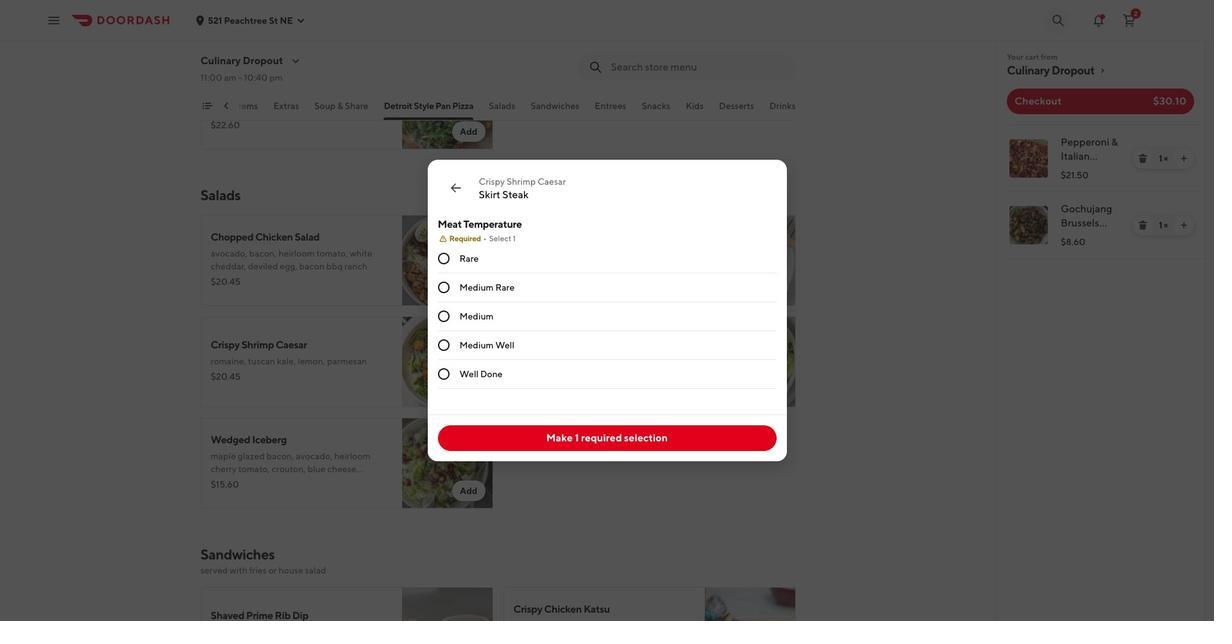 Task type: vqa. For each thing, say whether or not it's contained in the screenshot.
"$16.49"
no



Task type: locate. For each thing, give the bounding box(es) containing it.
2 vertical spatial medium
[[460, 340, 494, 350]]

sausage
[[1061, 164, 1100, 176]]

1 vertical spatial sandwiches
[[201, 546, 275, 563]]

$20.45
[[211, 19, 241, 29], [211, 277, 241, 287], [211, 372, 241, 382]]

medium
[[460, 282, 494, 293], [460, 311, 494, 321], [460, 340, 494, 350]]

pepperoni & italian sausage pizza
[[1061, 136, 1118, 191]]

sandwiches for sandwiches served with fries or house salad
[[201, 546, 275, 563]]

1 horizontal spatial caesar
[[538, 176, 566, 187]]

grains,
[[600, 248, 627, 259]]

1 × right remove item from cart image
[[1159, 153, 1168, 164]]

1 right remove item from cart image
[[1159, 153, 1163, 164]]

Medium radio
[[438, 311, 449, 322]]

shrimp up tuscan
[[242, 339, 274, 351]]

caesar up butternut
[[538, 176, 566, 187]]

add one to cart image right remove item from cart image
[[1179, 153, 1190, 164]]

1 medium from the top
[[460, 282, 494, 293]]

ne
[[280, 15, 293, 25]]

0 horizontal spatial pizza
[[320, 74, 344, 87]]

1 horizontal spatial salad
[[577, 339, 602, 351]]

0 vertical spatial chicken
[[255, 231, 293, 243]]

× right remove item from cart image
[[1164, 153, 1168, 164]]

0 horizontal spatial ranch
[[345, 261, 368, 271]]

tomato, down glazed
[[238, 464, 270, 474]]

1 vertical spatial 1 ×
[[1159, 220, 1168, 230]]

salad
[[295, 231, 320, 243], [577, 339, 602, 351]]

Medium Well radio
[[438, 339, 449, 351]]

black truffle mushroom pizza image
[[402, 58, 493, 150]]

fries
[[249, 565, 267, 576]]

checkout
[[1015, 95, 1062, 107]]

1 horizontal spatial ranch
[[558, 356, 581, 366]]

1 vertical spatial ranch
[[558, 356, 581, 366]]

chicken inside chopped chicken salad avocado, bacon, heirloom tomato, white cheddar, deviled egg, bacon bbq ranch $20.45
[[255, 231, 293, 243]]

snacks
[[642, 101, 671, 111]]

0 horizontal spatial caesar
[[276, 339, 307, 351]]

1 horizontal spatial well
[[496, 340, 515, 350]]

1 cheddar, from the left
[[211, 261, 246, 271]]

1 horizontal spatial avocado,
[[296, 451, 333, 461]]

1 horizontal spatial shrimp
[[507, 176, 536, 187]]

& for soup
[[338, 101, 343, 111]]

3 $20.45 from the top
[[211, 372, 241, 382]]

tomato,
[[317, 248, 348, 259], [238, 464, 270, 474]]

1 horizontal spatial &
[[595, 231, 602, 243]]

crispy inside crispy shrimp caesar skirt steak
[[479, 176, 505, 187]]

cheese,
[[348, 92, 379, 102]]

medium rare
[[460, 282, 515, 293]]

extras button
[[274, 99, 299, 120]]

add for chopped chicken salad
[[460, 283, 478, 293]]

butternut
[[514, 231, 558, 243]]

0 vertical spatial salad
[[295, 231, 320, 243]]

pizza for mushroom
[[320, 74, 344, 87]]

& right pepperoni
[[1112, 136, 1118, 148]]

rare
[[460, 253, 479, 264], [496, 282, 515, 293]]

Item Search search field
[[611, 60, 786, 74]]

add button for wedged iceberg
[[452, 481, 485, 501]]

2 horizontal spatial crispy
[[514, 603, 543, 615]]

0 horizontal spatial &
[[338, 101, 343, 111]]

& inside button
[[338, 101, 343, 111]]

maple
[[648, 261, 673, 271], [211, 451, 236, 461]]

salad inside chopped chicken salad avocado, bacon, heirloom tomato, white cheddar, deviled egg, bacon bbq ranch $20.45
[[295, 231, 320, 243]]

cheese pizza image
[[402, 0, 493, 48]]

0 vertical spatial add one to cart image
[[1179, 153, 1190, 164]]

soup & share
[[315, 101, 369, 111]]

1 vertical spatial maple
[[211, 451, 236, 461]]

2 $20.45 from the top
[[211, 277, 241, 287]]

salads
[[489, 101, 516, 111], [201, 187, 241, 203]]

1 horizontal spatial cheddar,
[[611, 261, 646, 271]]

chicken for crispy
[[544, 603, 582, 615]]

1 vertical spatial salads
[[201, 187, 241, 203]]

1 horizontal spatial white
[[586, 261, 609, 271]]

heirloom up cheese
[[334, 451, 371, 461]]

0 vertical spatial maple
[[648, 261, 673, 271]]

extras
[[274, 101, 299, 111]]

pizza inside pepperoni & italian sausage pizza
[[1061, 178, 1086, 191]]

served
[[201, 565, 228, 576]]

cheddar, down date,
[[611, 261, 646, 271]]

cart
[[1025, 52, 1040, 62]]

ranch down house
[[558, 356, 581, 366]]

kale,
[[277, 356, 296, 366]]

entrees button
[[595, 99, 627, 120]]

medium for medium well
[[460, 340, 494, 350]]

1 vertical spatial heirloom
[[334, 451, 371, 461]]

dialog
[[428, 160, 787, 461]]

1 vertical spatial white
[[586, 261, 609, 271]]

2
[[1134, 9, 1138, 17]]

or
[[269, 565, 277, 576]]

0 vertical spatial white
[[350, 248, 372, 259]]

1 vertical spatial ×
[[1164, 220, 1168, 230]]

1 horizontal spatial culinary
[[1007, 64, 1050, 77]]

caesar for tuscan
[[276, 339, 307, 351]]

your cart from
[[1007, 52, 1058, 62]]

mushroom
[[269, 74, 318, 87]]

0 horizontal spatial crispy
[[211, 339, 240, 351]]

notification bell image
[[1091, 13, 1107, 28]]

pizza inside "black truffle mushroom pizza smoked onion alfredo, mozzarella cheese, arugula $22.60"
[[320, 74, 344, 87]]

pizza up 'mozzarella'
[[320, 74, 344, 87]]

0 horizontal spatial heirloom
[[279, 248, 315, 259]]

0 vertical spatial medium
[[460, 282, 494, 293]]

0 vertical spatial pizza
[[320, 74, 344, 87]]

1 × right remove item from cart icon
[[1159, 220, 1168, 230]]

medium right medium rare radio
[[460, 282, 494, 293]]

caesar
[[538, 176, 566, 187], [276, 339, 307, 351]]

0 vertical spatial caesar
[[538, 176, 566, 187]]

salad up bacon on the left of page
[[295, 231, 320, 243]]

& right the 'soup'
[[338, 101, 343, 111]]

avocado,
[[211, 248, 248, 259], [296, 451, 333, 461]]

salads up 'chopped'
[[201, 187, 241, 203]]

sandwiches up the with
[[201, 546, 275, 563]]

1 vertical spatial pizza
[[453, 101, 474, 111]]

& inside butternut squash & kale bartlett pear, ancient grains, date, pistachio, toasted mulberry, white cheddar, maple tahini vinaigrette
[[595, 231, 602, 243]]

0 horizontal spatial shrimp
[[242, 339, 274, 351]]

1 horizontal spatial chicken
[[544, 603, 582, 615]]

1 vertical spatial well
[[460, 369, 479, 379]]

ranch right bbq
[[345, 261, 368, 271]]

1 vertical spatial shrimp
[[242, 339, 274, 351]]

well up done on the bottom of page
[[496, 340, 515, 350]]

2 horizontal spatial &
[[1112, 136, 1118, 148]]

× for gochujang brussels sprouts
[[1164, 220, 1168, 230]]

1 vertical spatial salad
[[577, 339, 602, 351]]

1 horizontal spatial tomato,
[[317, 248, 348, 259]]

2 vertical spatial &
[[595, 231, 602, 243]]

0 vertical spatial 1 ×
[[1159, 153, 1168, 164]]

1 right select
[[513, 234, 516, 243]]

0 vertical spatial &
[[338, 101, 343, 111]]

pan
[[436, 101, 451, 111]]

add one to cart image
[[1179, 153, 1190, 164], [1179, 220, 1190, 230]]

& left the kale
[[595, 231, 602, 243]]

2 add one to cart image from the top
[[1179, 220, 1190, 230]]

bacon, up deviled
[[249, 248, 277, 259]]

0 vertical spatial ×
[[1164, 153, 1168, 164]]

0 horizontal spatial tomato,
[[238, 464, 270, 474]]

1 vertical spatial medium
[[460, 311, 494, 321]]

bacon, inside wedged iceberg maple glazed bacon, avocado, heirloom cherry tomato, crouton, blue cheese dressing
[[267, 451, 294, 461]]

meat
[[438, 218, 462, 230]]

add button
[[452, 121, 485, 142], [452, 278, 485, 298], [452, 379, 485, 400], [755, 379, 788, 400], [452, 481, 485, 501]]

$20.45 down 'chopped'
[[211, 277, 241, 287]]

$17.20
[[514, 277, 540, 287]]

chicken up deviled
[[255, 231, 293, 243]]

0 horizontal spatial salads
[[201, 187, 241, 203]]

items
[[236, 101, 258, 111]]

salad for house
[[577, 339, 602, 351]]

well left done on the bottom of page
[[460, 369, 479, 379]]

drinks
[[770, 101, 796, 111]]

1 horizontal spatial pepperoni & italian sausage pizza image
[[1010, 139, 1048, 178]]

1 vertical spatial crispy
[[211, 339, 240, 351]]

caesar inside crispy shrimp caesar skirt steak
[[538, 176, 566, 187]]

dropout up 10:40
[[243, 55, 283, 67]]

0 horizontal spatial pepperoni & italian sausage pizza image
[[705, 0, 796, 48]]

remove item from cart image
[[1138, 153, 1149, 164]]

1 1 × from the top
[[1159, 153, 1168, 164]]

required
[[449, 234, 481, 243]]

1 horizontal spatial pizza
[[453, 101, 474, 111]]

1 vertical spatial &
[[1112, 136, 1118, 148]]

sandwiches button
[[531, 99, 580, 120]]

drinks button
[[770, 99, 796, 120]]

0 horizontal spatial cheddar,
[[211, 261, 246, 271]]

Rare radio
[[438, 253, 449, 264]]

pizza for pan
[[453, 101, 474, 111]]

2 vertical spatial $20.45
[[211, 372, 241, 382]]

2 vertical spatial pizza
[[1061, 178, 1086, 191]]

1 horizontal spatial maple
[[648, 261, 673, 271]]

add one to cart image for pepperoni & italian sausage pizza
[[1179, 153, 1190, 164]]

sandwiches inside 'sandwiches served with fries or house salad'
[[201, 546, 275, 563]]

shrimp inside crispy shrimp caesar romaine, tuscan kale, lemon, parmesan $20.45
[[242, 339, 274, 351]]

rare down toasted on the left top
[[496, 282, 515, 293]]

salads left the sandwiches button
[[489, 101, 516, 111]]

buttermilk
[[514, 356, 556, 366]]

avocado, up blue
[[296, 451, 333, 461]]

medium up the medium well
[[460, 311, 494, 321]]

1 vertical spatial tomato,
[[238, 464, 270, 474]]

1 vertical spatial chicken
[[544, 603, 582, 615]]

popular
[[202, 101, 234, 111]]

0 vertical spatial bacon,
[[249, 248, 277, 259]]

0 horizontal spatial salad
[[295, 231, 320, 243]]

avocado, inside wedged iceberg maple glazed bacon, avocado, heirloom cherry tomato, crouton, blue cheese dressing
[[296, 451, 333, 461]]

list
[[997, 124, 1205, 259]]

romaine,
[[211, 356, 246, 366]]

0 horizontal spatial rare
[[460, 253, 479, 264]]

pear,
[[546, 248, 566, 259]]

salad right house
[[577, 339, 602, 351]]

$20.45 down romaine,
[[211, 372, 241, 382]]

salad inside cheap house salad buttermilk ranch
[[577, 339, 602, 351]]

2 horizontal spatial pizza
[[1061, 178, 1086, 191]]

1 horizontal spatial crispy
[[479, 176, 505, 187]]

ranch inside cheap house salad buttermilk ranch
[[558, 356, 581, 366]]

remove item from cart image
[[1138, 220, 1149, 230]]

your
[[1007, 52, 1024, 62]]

0 vertical spatial $20.45
[[211, 19, 241, 29]]

chicken left 'katsu'
[[544, 603, 582, 615]]

0 vertical spatial salads
[[489, 101, 516, 111]]

0 horizontal spatial maple
[[211, 451, 236, 461]]

Well Done radio
[[438, 368, 449, 380]]

$30.10
[[1154, 95, 1187, 107]]

shrimp up 'steak'
[[507, 176, 536, 187]]

from
[[1041, 52, 1058, 62]]

0 horizontal spatial avocado,
[[211, 248, 248, 259]]

well done
[[460, 369, 503, 379]]

heirloom up egg,
[[279, 248, 315, 259]]

1 inside button
[[575, 432, 579, 444]]

snacks button
[[642, 99, 671, 120]]

0 vertical spatial pepperoni & italian sausage pizza image
[[705, 0, 796, 48]]

-
[[238, 73, 242, 83]]

11:00
[[201, 73, 222, 83]]

1 add one to cart image from the top
[[1179, 153, 1190, 164]]

1 vertical spatial caesar
[[276, 339, 307, 351]]

well
[[496, 340, 515, 350], [460, 369, 479, 379]]

1 vertical spatial avocado,
[[296, 451, 333, 461]]

0 vertical spatial tomato,
[[317, 248, 348, 259]]

sprouts
[[1061, 231, 1097, 243]]

2 1 × from the top
[[1159, 220, 1168, 230]]

pizza
[[320, 74, 344, 87], [453, 101, 474, 111], [1061, 178, 1086, 191]]

1 ×
[[1159, 153, 1168, 164], [1159, 220, 1168, 230]]

bacon, inside chopped chicken salad avocado, bacon, heirloom tomato, white cheddar, deviled egg, bacon bbq ranch $20.45
[[249, 248, 277, 259]]

crispy inside crispy shrimp caesar romaine, tuscan kale, lemon, parmesan $20.45
[[211, 339, 240, 351]]

medium for medium rare
[[460, 282, 494, 293]]

2 vertical spatial crispy
[[514, 603, 543, 615]]

shrimp inside crispy shrimp caesar skirt steak
[[507, 176, 536, 187]]

0 vertical spatial shrimp
[[507, 176, 536, 187]]

add
[[460, 126, 478, 137], [460, 283, 478, 293], [460, 384, 478, 395], [763, 384, 781, 395], [460, 486, 478, 496]]

cheap
[[514, 339, 544, 351]]

1 horizontal spatial culinary dropout
[[1007, 64, 1095, 77]]

2 button
[[1117, 7, 1143, 33]]

11:00 am - 10:40 pm
[[201, 73, 283, 83]]

caesar for steak
[[538, 176, 566, 187]]

pizza right pan
[[453, 101, 474, 111]]

1 vertical spatial rare
[[496, 282, 515, 293]]

sandwiches right salads button at the left
[[531, 101, 580, 111]]

$20.45 left st at left top
[[211, 19, 241, 29]]

add one to cart image for gochujang brussels sprouts
[[1179, 220, 1190, 230]]

0 vertical spatial heirloom
[[279, 248, 315, 259]]

culinary dropout up 11:00 am - 10:40 pm
[[201, 55, 283, 67]]

pizza down 'sausage'
[[1061, 178, 1086, 191]]

tomato, up bbq
[[317, 248, 348, 259]]

tomato, inside wedged iceberg maple glazed bacon, avocado, heirloom cherry tomato, crouton, blue cheese dressing
[[238, 464, 270, 474]]

ancient
[[568, 248, 599, 259]]

dropout
[[243, 55, 283, 67], [1052, 64, 1095, 77]]

iceberg
[[252, 434, 287, 446]]

1 vertical spatial bacon,
[[267, 451, 294, 461]]

2 medium from the top
[[460, 311, 494, 321]]

rare down required
[[460, 253, 479, 264]]

0 vertical spatial well
[[496, 340, 515, 350]]

bacon, up crouton,
[[267, 451, 294, 461]]

1 right make at left
[[575, 432, 579, 444]]

add button for cheap house salad
[[755, 379, 788, 400]]

& inside pepperoni & italian sausage pizza
[[1112, 136, 1118, 148]]

10:40
[[244, 73, 268, 83]]

skirt
[[479, 189, 501, 201]]

caesar inside crispy shrimp caesar romaine, tuscan kale, lemon, parmesan $20.45
[[276, 339, 307, 351]]

black
[[211, 74, 236, 87]]

1 × from the top
[[1164, 153, 1168, 164]]

dropout down from
[[1052, 64, 1095, 77]]

share
[[345, 101, 369, 111]]

cheddar, down 'chopped'
[[211, 261, 246, 271]]

maple up cherry
[[211, 451, 236, 461]]

0 horizontal spatial white
[[350, 248, 372, 259]]

maple down pistachio,
[[648, 261, 673, 271]]

chicken
[[255, 231, 293, 243], [544, 603, 582, 615]]

add for crispy shrimp caesar
[[460, 384, 478, 395]]

&
[[338, 101, 343, 111], [1112, 136, 1118, 148], [595, 231, 602, 243]]

× right remove item from cart icon
[[1164, 220, 1168, 230]]

0 horizontal spatial chicken
[[255, 231, 293, 243]]

1 horizontal spatial sandwiches
[[531, 101, 580, 111]]

• select 1
[[484, 234, 516, 243]]

0 vertical spatial rare
[[460, 253, 479, 264]]

caesar up kale,
[[276, 339, 307, 351]]

1 vertical spatial $20.45
[[211, 277, 241, 287]]

culinary down the cart
[[1007, 64, 1050, 77]]

0 vertical spatial avocado,
[[211, 248, 248, 259]]

st
[[269, 15, 278, 25]]

1 horizontal spatial heirloom
[[334, 451, 371, 461]]

Medium Rare radio
[[438, 282, 449, 293]]

heirloom inside chopped chicken salad avocado, bacon, heirloom tomato, white cheddar, deviled egg, bacon bbq ranch $20.45
[[279, 248, 315, 259]]

0 horizontal spatial sandwiches
[[201, 546, 275, 563]]

pepperoni & italian sausage pizza image
[[705, 0, 796, 48], [1010, 139, 1048, 178]]

cheddar,
[[211, 261, 246, 271], [611, 261, 646, 271]]

crispy for skirt
[[479, 176, 505, 187]]

butternut squash & kale image
[[705, 215, 796, 306]]

2 cheddar, from the left
[[611, 261, 646, 271]]

black truffle mushroom pizza smoked onion alfredo, mozzarella cheese, arugula $22.60
[[211, 74, 379, 130]]

1 horizontal spatial salads
[[489, 101, 516, 111]]

2 × from the top
[[1164, 220, 1168, 230]]

gochujang brussels sprouts image
[[1010, 206, 1048, 244]]

0 horizontal spatial well
[[460, 369, 479, 379]]

add one to cart image right remove item from cart icon
[[1179, 220, 1190, 230]]

culinary dropout down from
[[1007, 64, 1095, 77]]

culinary up the 11:00
[[201, 55, 241, 67]]

3 medium from the top
[[460, 340, 494, 350]]

chopped chicken salad avocado, bacon, heirloom tomato, white cheddar, deviled egg, bacon bbq ranch $20.45
[[211, 231, 372, 287]]

detroit style pan pizza
[[384, 101, 474, 111]]

0 vertical spatial crispy
[[479, 176, 505, 187]]

avocado, down 'chopped'
[[211, 248, 248, 259]]

0 vertical spatial ranch
[[345, 261, 368, 271]]

kids
[[686, 101, 704, 111]]

0 vertical spatial sandwiches
[[531, 101, 580, 111]]

medium up well done
[[460, 340, 494, 350]]

1 vertical spatial add one to cart image
[[1179, 220, 1190, 230]]

shrimp for steak
[[507, 176, 536, 187]]



Task type: describe. For each thing, give the bounding box(es) containing it.
deviled
[[248, 261, 278, 271]]

bbq
[[326, 261, 343, 271]]

meat temperature
[[438, 218, 522, 230]]

sandwiches for sandwiches
[[531, 101, 580, 111]]

bacon, for chicken
[[249, 248, 277, 259]]

0 horizontal spatial culinary
[[201, 55, 241, 67]]

$22.60
[[211, 120, 240, 130]]

2 items, open order cart image
[[1122, 13, 1138, 28]]

sandwiches served with fries or house salad
[[201, 546, 326, 576]]

shrimp for tuscan
[[242, 339, 274, 351]]

add for black truffle mushroom pizza
[[460, 126, 478, 137]]

make 1 required selection
[[547, 432, 668, 444]]

521 peachtree st ne
[[208, 15, 293, 25]]

egg,
[[280, 261, 298, 271]]

ranch inside chopped chicken salad avocado, bacon, heirloom tomato, white cheddar, deviled egg, bacon bbq ranch $20.45
[[345, 261, 368, 271]]

kale
[[604, 231, 624, 243]]

mulberry,
[[546, 261, 585, 271]]

vinaigrette
[[539, 274, 583, 284]]

meat temperature group
[[438, 218, 777, 389]]

make 1 required selection button
[[438, 425, 777, 451]]

add button for crispy shrimp caesar
[[452, 379, 485, 400]]

cheap house salad image
[[705, 316, 796, 407]]

crispy for romaine,
[[211, 339, 240, 351]]

pm
[[269, 73, 283, 83]]

blue
[[308, 464, 326, 474]]

heirloom inside wedged iceberg maple glazed bacon, avocado, heirloom cherry tomato, crouton, blue cheese dressing
[[334, 451, 371, 461]]

maple inside wedged iceberg maple glazed bacon, avocado, heirloom cherry tomato, crouton, blue cheese dressing
[[211, 451, 236, 461]]

date,
[[629, 248, 649, 259]]

popular items
[[202, 101, 258, 111]]

steak
[[503, 189, 529, 201]]

1 vertical spatial pepperoni & italian sausage pizza image
[[1010, 139, 1048, 178]]

salads button
[[489, 99, 516, 120]]

tahini
[[514, 274, 537, 284]]

bartlett
[[514, 248, 545, 259]]

$20.45 inside chopped chicken salad avocado, bacon, heirloom tomato, white cheddar, deviled egg, bacon bbq ranch $20.45
[[211, 277, 241, 287]]

crispy chicken katsu
[[514, 603, 610, 615]]

popular items button
[[202, 99, 258, 120]]

0 horizontal spatial culinary dropout
[[201, 55, 283, 67]]

$21.50
[[1061, 170, 1089, 180]]

wedged iceberg image
[[402, 418, 493, 509]]

crispy shrimp caesar skirt steak
[[479, 176, 566, 201]]

lemon,
[[298, 356, 325, 366]]

1 inside meat temperature group
[[513, 234, 516, 243]]

medium for medium
[[460, 311, 494, 321]]

1 horizontal spatial rare
[[496, 282, 515, 293]]

glazed
[[238, 451, 265, 461]]

white inside butternut squash & kale bartlett pear, ancient grains, date, pistachio, toasted mulberry, white cheddar, maple tahini vinaigrette
[[586, 261, 609, 271]]

open menu image
[[46, 13, 62, 28]]

required
[[581, 432, 622, 444]]

× for pepperoni & italian sausage pizza
[[1164, 153, 1168, 164]]

pepperoni
[[1061, 136, 1110, 148]]

$15.60
[[211, 479, 239, 490]]

gochujang brussels sprouts $8.60
[[1061, 203, 1113, 247]]

truffle
[[238, 74, 267, 87]]

$20.45 inside crispy shrimp caesar romaine, tuscan kale, lemon, parmesan $20.45
[[211, 372, 241, 382]]

1 × for gochujang brussels sprouts
[[1159, 220, 1168, 230]]

1 $20.45 from the top
[[211, 19, 241, 29]]

crispy chicken katsu image
[[705, 587, 796, 621]]

soup
[[315, 101, 336, 111]]

chicken for chopped
[[255, 231, 293, 243]]

shaved prime rib dip image
[[402, 587, 493, 621]]

chopped
[[211, 231, 254, 243]]

selection
[[624, 432, 668, 444]]

am
[[224, 73, 236, 83]]

521 peachtree st ne button
[[195, 15, 306, 25]]

tomato, inside chopped chicken salad avocado, bacon, heirloom tomato, white cheddar, deviled egg, bacon bbq ranch $20.45
[[317, 248, 348, 259]]

add for cheap house salad
[[763, 384, 781, 395]]

list containing pepperoni & italian sausage pizza
[[997, 124, 1205, 259]]

dialog containing skirt steak
[[428, 160, 787, 461]]

alfredo,
[[270, 92, 301, 102]]

culinary dropout inside culinary dropout link
[[1007, 64, 1095, 77]]

1 × for pepperoni & italian sausage pizza
[[1159, 153, 1168, 164]]

add button for chopped chicken salad
[[452, 278, 485, 298]]

brussels
[[1061, 217, 1100, 229]]

scroll menu navigation left image
[[221, 101, 231, 111]]

done
[[481, 369, 503, 379]]

salad
[[305, 565, 326, 576]]

avocado, inside chopped chicken salad avocado, bacon, heirloom tomato, white cheddar, deviled egg, bacon bbq ranch $20.45
[[211, 248, 248, 259]]

crouton,
[[272, 464, 306, 474]]

temperature
[[464, 218, 522, 230]]

crispy shrimp caesar image
[[402, 316, 493, 407]]

katsu
[[584, 603, 610, 615]]

tuscan
[[248, 356, 275, 366]]

dressing
[[211, 477, 245, 487]]

detroit
[[384, 101, 412, 111]]

entrees
[[595, 101, 627, 111]]

white inside chopped chicken salad avocado, bacon, heirloom tomato, white cheddar, deviled egg, bacon bbq ranch $20.45
[[350, 248, 372, 259]]

salad for chicken
[[295, 231, 320, 243]]

back image
[[448, 180, 464, 196]]

select
[[489, 234, 512, 243]]

cheddar, inside butternut squash & kale bartlett pear, ancient grains, date, pistachio, toasted mulberry, white cheddar, maple tahini vinaigrette
[[611, 261, 646, 271]]

wedged iceberg maple glazed bacon, avocado, heirloom cherry tomato, crouton, blue cheese dressing
[[211, 434, 371, 487]]

with
[[230, 565, 248, 576]]

$8.60
[[1061, 237, 1086, 247]]

arugula
[[211, 105, 241, 115]]

0 horizontal spatial dropout
[[243, 55, 283, 67]]

cheese
[[328, 464, 356, 474]]

cheap house salad buttermilk ranch
[[514, 339, 602, 366]]

cheddar, inside chopped chicken salad avocado, bacon, heirloom tomato, white cheddar, deviled egg, bacon bbq ranch $20.45
[[211, 261, 246, 271]]

& for pepperoni
[[1112, 136, 1118, 148]]

bacon
[[299, 261, 325, 271]]

gochujang
[[1061, 203, 1113, 215]]

1 right remove item from cart icon
[[1159, 220, 1163, 230]]

add button for black truffle mushroom pizza
[[452, 121, 485, 142]]

maple inside butternut squash & kale bartlett pear, ancient grains, date, pistachio, toasted mulberry, white cheddar, maple tahini vinaigrette
[[648, 261, 673, 271]]

crispy shrimp caesar romaine, tuscan kale, lemon, parmesan $20.45
[[211, 339, 367, 382]]

style
[[414, 101, 434, 111]]

squash
[[560, 231, 594, 243]]

smoked
[[211, 92, 243, 102]]

butternut squash & kale bartlett pear, ancient grains, date, pistachio, toasted mulberry, white cheddar, maple tahini vinaigrette
[[514, 231, 690, 284]]

1 horizontal spatial dropout
[[1052, 64, 1095, 77]]

add for wedged iceberg
[[460, 486, 478, 496]]

chopped chicken salad image
[[402, 215, 493, 306]]

onion
[[245, 92, 268, 102]]

toasted
[[514, 261, 544, 271]]

desserts
[[719, 101, 754, 111]]

mozzarella
[[302, 92, 346, 102]]

wedged
[[211, 434, 250, 446]]

pistachio,
[[651, 248, 690, 259]]

house
[[546, 339, 575, 351]]

kids button
[[686, 99, 704, 120]]

italian
[[1061, 150, 1090, 162]]

bacon, for iceberg
[[267, 451, 294, 461]]



